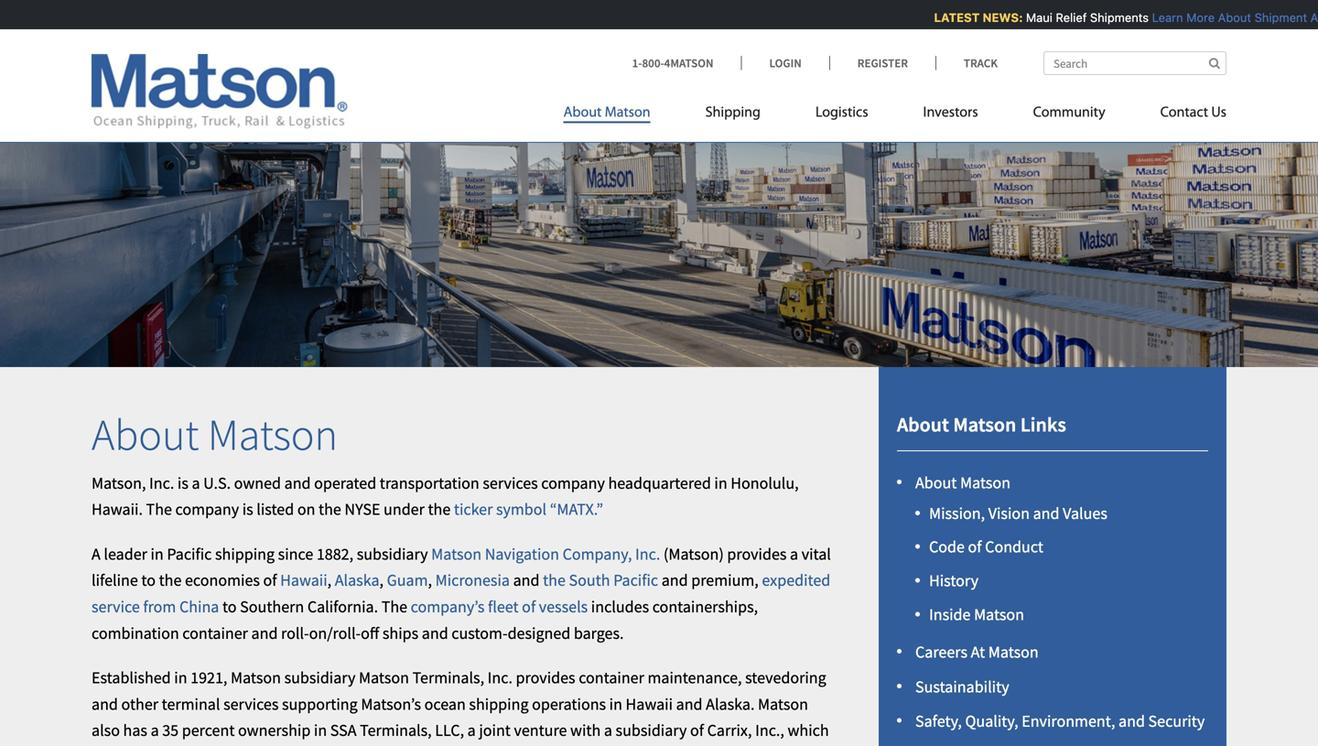 Task type: describe. For each thing, give the bounding box(es) containing it.
headquartered
[[609, 473, 711, 494]]

contact
[[1161, 106, 1209, 120]]

transportation
[[380, 473, 480, 494]]

owned
[[234, 473, 281, 494]]

matson up vision
[[961, 473, 1011, 493]]

0 vertical spatial subsidiary
[[357, 544, 428, 565]]

of inside established in 1921, matson subsidiary matson terminals, inc. provides container maintenance, stevedoring and other terminal services supporting matson's ocean shipping operations in hawaii and alaska. matson also has a 35 percent ownership in ssa terminals, llc, a joint venture with a subsidiary of carrix, inc., whi
[[691, 721, 704, 741]]

sustainability link
[[916, 677, 1010, 697]]

in left the 1921,
[[174, 668, 187, 688]]

community link
[[1006, 97, 1134, 134]]

custom-
[[452, 623, 508, 644]]

expedited service from china link
[[92, 570, 831, 617]]

a
[[92, 544, 101, 565]]

container inside includes containerships, combination container and roll-on/roll-off ships and custom-designed barges.
[[183, 623, 248, 644]]

a inside (matson) provides a vital lifeline to the economies of
[[790, 544, 799, 565]]

environment,
[[1022, 711, 1116, 732]]

links
[[1021, 412, 1067, 437]]

service
[[92, 597, 140, 617]]

search image
[[1210, 57, 1221, 69]]

safety, quality, environment, and security link
[[916, 711, 1206, 732]]

800-
[[642, 55, 665, 71]]

fleet
[[488, 597, 519, 617]]

alaska.
[[706, 694, 755, 715]]

1921,
[[191, 668, 228, 688]]

"matx."
[[550, 499, 604, 520]]

learn more about shipment as link
[[1148, 11, 1319, 24]]

in right leader
[[151, 544, 164, 565]]

inside
[[930, 604, 971, 625]]

matson up micronesia
[[432, 544, 482, 565]]

also
[[92, 721, 120, 741]]

and down (matson)
[[662, 570, 688, 591]]

about matson inside top menu navigation
[[564, 106, 651, 120]]

investors
[[924, 106, 979, 120]]

services inside established in 1921, matson subsidiary matson terminals, inc. provides container maintenance, stevedoring and other terminal services supporting matson's ocean shipping operations in hawaii and alaska. matson also has a 35 percent ownership in ssa terminals, llc, a joint venture with a subsidiary of carrix, inc., whi
[[224, 694, 279, 715]]

about matson links section
[[856, 367, 1250, 746]]

ssa
[[330, 721, 357, 741]]

safety,
[[916, 711, 962, 732]]

values
[[1063, 503, 1108, 524]]

a inside matson, inc. is a u.s. owned and operated transportation services company headquartered in honolulu, hawaii. the company is listed on the nyse under the
[[192, 473, 200, 494]]

stevedoring
[[746, 668, 827, 688]]

joint
[[479, 721, 511, 741]]

code
[[930, 537, 965, 558]]

matson left links on the right of the page
[[954, 412, 1017, 437]]

logistics
[[816, 106, 869, 120]]

from
[[143, 597, 176, 617]]

southern
[[240, 597, 304, 617]]

and down southern
[[251, 623, 278, 644]]

ticker symbol "matx." link
[[454, 499, 604, 520]]

lifeline
[[92, 570, 138, 591]]

established
[[92, 668, 171, 688]]

containerships,
[[653, 597, 758, 617]]

Search search field
[[1044, 51, 1227, 75]]

code of conduct
[[930, 537, 1044, 558]]

micronesia link
[[436, 570, 510, 591]]

has
[[123, 721, 147, 741]]

2 vertical spatial subsidiary
[[616, 721, 687, 741]]

company's
[[411, 597, 485, 617]]

about matson inside section
[[916, 473, 1011, 493]]

ships
[[383, 623, 419, 644]]

u.s.
[[203, 473, 231, 494]]

history
[[930, 571, 979, 591]]

0 vertical spatial about matson link
[[564, 97, 678, 134]]

about inside top menu navigation
[[564, 106, 602, 120]]

venture
[[514, 721, 567, 741]]

mission,
[[930, 503, 986, 524]]

provides inside established in 1921, matson subsidiary matson terminals, inc. provides container maintenance, stevedoring and other terminal services supporting matson's ocean shipping operations in hawaii and alaska. matson also has a 35 percent ownership in ssa terminals, llc, a joint venture with a subsidiary of carrix, inc., whi
[[516, 668, 576, 688]]

login link
[[741, 55, 830, 71]]

expedited
[[762, 570, 831, 591]]

inc. inside established in 1921, matson subsidiary matson terminals, inc. provides container maintenance, stevedoring and other terminal services supporting matson's ocean shipping operations in hawaii and alaska. matson also has a 35 percent ownership in ssa terminals, llc, a joint venture with a subsidiary of carrix, inc., whi
[[488, 668, 513, 688]]

mission, vision and values
[[930, 503, 1108, 524]]

(matson) provides a vital lifeline to the economies of
[[92, 544, 832, 591]]

hawaii inside established in 1921, matson subsidiary matson terminals, inc. provides container maintenance, stevedoring and other terminal services supporting matson's ocean shipping operations in hawaii and alaska. matson also has a 35 percent ownership in ssa terminals, llc, a joint venture with a subsidiary of carrix, inc., whi
[[626, 694, 673, 715]]

contact us link
[[1134, 97, 1227, 134]]

llc,
[[435, 721, 464, 741]]

cranes load and offload matson containers from the containership at the terminal. image
[[0, 114, 1319, 367]]

0 vertical spatial terminals,
[[413, 668, 485, 688]]

0 vertical spatial company
[[542, 473, 605, 494]]

community
[[1034, 106, 1106, 120]]

the down the matson navigation company, inc. link
[[543, 570, 566, 591]]

of inside about matson links section
[[969, 537, 982, 558]]

and right vision
[[1034, 503, 1060, 524]]

shipment
[[1250, 11, 1303, 24]]

more
[[1182, 11, 1211, 24]]

1 vertical spatial to
[[223, 597, 237, 617]]

latest
[[930, 11, 975, 24]]

a right llc,
[[468, 721, 476, 741]]

matson right at
[[989, 642, 1039, 663]]

leader
[[104, 544, 147, 565]]

quality,
[[966, 711, 1019, 732]]

and down company's at bottom
[[422, 623, 448, 644]]

1 vertical spatial company
[[175, 499, 239, 520]]

established in 1921, matson subsidiary matson terminals, inc. provides container maintenance, stevedoring and other terminal services supporting matson's ocean shipping operations in hawaii and alaska. matson also has a 35 percent ownership in ssa terminals, llc, a joint venture with a subsidiary of carrix, inc., whi
[[92, 668, 829, 746]]

0 vertical spatial hawaii
[[280, 570, 328, 591]]

to inside (matson) provides a vital lifeline to the economies of
[[141, 570, 156, 591]]

terminal
[[162, 694, 220, 715]]

sustainability
[[916, 677, 1010, 697]]

1-800-4matson link
[[633, 55, 741, 71]]

and down navigation
[[513, 570, 540, 591]]

1 vertical spatial pacific
[[614, 570, 659, 591]]

0 horizontal spatial about matson
[[92, 407, 338, 462]]

guam
[[387, 570, 428, 591]]

combination
[[92, 623, 179, 644]]

company's fleet of vessels link
[[411, 597, 588, 617]]

1 vertical spatial terminals,
[[360, 721, 432, 741]]



Task type: locate. For each thing, give the bounding box(es) containing it.
under
[[384, 499, 425, 520]]

matson, inc. is a u.s. owned and operated transportation services company headquartered in honolulu, hawaii. the company is listed on the nyse under the
[[92, 473, 799, 520]]

the up from
[[159, 570, 182, 591]]

to southern california. the company's fleet of vessels
[[219, 597, 588, 617]]

about matson up u.s.
[[92, 407, 338, 462]]

alaska link
[[335, 570, 380, 591]]

matson inside about matson link
[[605, 106, 651, 120]]

inc. left (matson)
[[636, 544, 661, 565]]

the inside (matson) provides a vital lifeline to the economies of
[[159, 570, 182, 591]]

1 vertical spatial shipping
[[469, 694, 529, 715]]

the south pacific link
[[543, 570, 659, 591]]

of right the code
[[969, 537, 982, 558]]

shipping up economies
[[215, 544, 275, 565]]

0 horizontal spatial is
[[178, 473, 189, 494]]

operated
[[314, 473, 377, 494]]

percent
[[182, 721, 235, 741]]

2 vertical spatial inc.
[[488, 668, 513, 688]]

carrix,
[[708, 721, 752, 741]]

micronesia
[[436, 570, 510, 591]]

1 , from the left
[[328, 570, 332, 591]]

a left "35"
[[151, 721, 159, 741]]

pacific up includes
[[614, 570, 659, 591]]

operations
[[532, 694, 606, 715]]

track
[[964, 55, 998, 71]]

register link
[[830, 55, 936, 71]]

0 horizontal spatial to
[[141, 570, 156, 591]]

hawaii down since
[[280, 570, 328, 591]]

subsidiary up guam link
[[357, 544, 428, 565]]

0 horizontal spatial services
[[224, 694, 279, 715]]

1 horizontal spatial shipping
[[469, 694, 529, 715]]

0 horizontal spatial shipping
[[215, 544, 275, 565]]

learn
[[1148, 11, 1179, 24]]

of up southern
[[263, 570, 277, 591]]

1 vertical spatial container
[[579, 668, 645, 688]]

of left carrix,
[[691, 721, 704, 741]]

0 vertical spatial services
[[483, 473, 538, 494]]

, up company's at bottom
[[428, 570, 432, 591]]

1 horizontal spatial container
[[579, 668, 645, 688]]

2 vertical spatial about matson
[[916, 473, 1011, 493]]

2 , from the left
[[380, 570, 384, 591]]

hawaii.
[[92, 499, 143, 520]]

0 vertical spatial inc.
[[149, 473, 174, 494]]

1 horizontal spatial company
[[542, 473, 605, 494]]

about matson link
[[564, 97, 678, 134], [916, 473, 1011, 493]]

economies
[[185, 570, 260, 591]]

matson up at
[[975, 604, 1025, 625]]

since
[[278, 544, 313, 565]]

supporting
[[282, 694, 358, 715]]

china
[[179, 597, 219, 617]]

and
[[284, 473, 311, 494], [1034, 503, 1060, 524], [513, 570, 540, 591], [662, 570, 688, 591], [251, 623, 278, 644], [422, 623, 448, 644], [92, 694, 118, 715], [676, 694, 703, 715], [1119, 711, 1146, 732]]

0 vertical spatial to
[[141, 570, 156, 591]]

services up symbol
[[483, 473, 538, 494]]

0 vertical spatial container
[[183, 623, 248, 644]]

logistics link
[[789, 97, 896, 134]]

0 horizontal spatial about matson link
[[564, 97, 678, 134]]

top menu navigation
[[564, 97, 1227, 134]]

matson up owned
[[208, 407, 338, 462]]

about
[[1214, 11, 1247, 24], [564, 106, 602, 120], [92, 407, 199, 462], [898, 412, 950, 437], [916, 473, 957, 493]]

0 horizontal spatial the
[[146, 499, 172, 520]]

0 horizontal spatial hawaii
[[280, 570, 328, 591]]

listed
[[257, 499, 294, 520]]

blue matson logo with ocean, shipping, truck, rail and logistics written beneath it. image
[[92, 54, 348, 129]]

careers at matson link
[[916, 642, 1039, 663]]

0 vertical spatial pacific
[[167, 544, 212, 565]]

inside matson link
[[930, 604, 1025, 625]]

container inside established in 1921, matson subsidiary matson terminals, inc. provides container maintenance, stevedoring and other terminal services supporting matson's ocean shipping operations in hawaii and alaska. matson also has a 35 percent ownership in ssa terminals, llc, a joint venture with a subsidiary of carrix, inc., whi
[[579, 668, 645, 688]]

1 horizontal spatial inc.
[[488, 668, 513, 688]]

inc. down custom-
[[488, 668, 513, 688]]

services up ownership
[[224, 694, 279, 715]]

0 horizontal spatial pacific
[[167, 544, 212, 565]]

inc.,
[[756, 721, 785, 741]]

0 horizontal spatial provides
[[516, 668, 576, 688]]

1 horizontal spatial pacific
[[614, 570, 659, 591]]

provides up operations
[[516, 668, 576, 688]]

and inside matson, inc. is a u.s. owned and operated transportation services company headquartered in honolulu, hawaii. the company is listed on the nyse under the
[[284, 473, 311, 494]]

ticker symbol "matx."
[[454, 499, 604, 520]]

3 , from the left
[[428, 570, 432, 591]]

1 horizontal spatial services
[[483, 473, 538, 494]]

south
[[569, 570, 610, 591]]

2 horizontal spatial subsidiary
[[616, 721, 687, 741]]

pacific
[[167, 544, 212, 565], [614, 570, 659, 591]]

0 horizontal spatial subsidiary
[[284, 668, 356, 688]]

maui
[[1022, 11, 1048, 24]]

barges.
[[574, 623, 624, 644]]

the
[[146, 499, 172, 520], [382, 597, 408, 617]]

company down u.s.
[[175, 499, 239, 520]]

, left guam
[[380, 570, 384, 591]]

0 horizontal spatial company
[[175, 499, 239, 520]]

1 horizontal spatial hawaii
[[626, 694, 673, 715]]

1 vertical spatial provides
[[516, 668, 576, 688]]

and down the maintenance,
[[676, 694, 703, 715]]

provides up the premium,
[[728, 544, 787, 565]]

company
[[542, 473, 605, 494], [175, 499, 239, 520]]

careers
[[916, 642, 968, 663]]

in right operations
[[610, 694, 623, 715]]

in left ssa
[[314, 721, 327, 741]]

ocean
[[425, 694, 466, 715]]

about matson link down 1-
[[564, 97, 678, 134]]

provides inside (matson) provides a vital lifeline to the economies of
[[728, 544, 787, 565]]

to up from
[[141, 570, 156, 591]]

matson down 1-
[[605, 106, 651, 120]]

relief
[[1052, 11, 1083, 24]]

shipping
[[706, 106, 761, 120]]

0 horizontal spatial ,
[[328, 570, 332, 591]]

about matson down 1-
[[564, 106, 651, 120]]

1 vertical spatial about matson
[[92, 407, 338, 462]]

a right the with
[[604, 721, 613, 741]]

4matson
[[665, 55, 714, 71]]

the right on
[[319, 499, 341, 520]]

us
[[1212, 106, 1227, 120]]

a left vital
[[790, 544, 799, 565]]

, down 1882,
[[328, 570, 332, 591]]

inc. right matson,
[[149, 473, 174, 494]]

as
[[1306, 11, 1319, 24]]

matson down stevedoring
[[758, 694, 809, 715]]

symbol
[[496, 499, 547, 520]]

(matson)
[[664, 544, 724, 565]]

1 vertical spatial is
[[242, 499, 253, 520]]

a leader in pacific shipping since 1882, subsidiary matson navigation company, inc.
[[92, 544, 661, 565]]

of inside (matson) provides a vital lifeline to the economies of
[[263, 570, 277, 591]]

container down china
[[183, 623, 248, 644]]

shipping
[[215, 544, 275, 565], [469, 694, 529, 715]]

2 horizontal spatial about matson
[[916, 473, 1011, 493]]

vessels
[[539, 597, 588, 617]]

0 vertical spatial about matson
[[564, 106, 651, 120]]

1 vertical spatial about matson link
[[916, 473, 1011, 493]]

and up also
[[92, 694, 118, 715]]

0 vertical spatial shipping
[[215, 544, 275, 565]]

1 vertical spatial hawaii
[[626, 694, 673, 715]]

shipping inside established in 1921, matson subsidiary matson terminals, inc. provides container maintenance, stevedoring and other terminal services supporting matson's ocean shipping operations in hawaii and alaska. matson also has a 35 percent ownership in ssa terminals, llc, a joint venture with a subsidiary of carrix, inc., whi
[[469, 694, 529, 715]]

1 horizontal spatial subsidiary
[[357, 544, 428, 565]]

code of conduct link
[[930, 537, 1044, 558]]

1882,
[[317, 544, 354, 565]]

premium,
[[692, 570, 759, 591]]

designed
[[508, 623, 571, 644]]

hawaii , alaska , guam , micronesia and the south pacific and premium,
[[280, 570, 762, 591]]

1 vertical spatial the
[[382, 597, 408, 617]]

company up "matx."
[[542, 473, 605, 494]]

matson up matson's
[[359, 668, 409, 688]]

1 vertical spatial subsidiary
[[284, 668, 356, 688]]

is left u.s.
[[178, 473, 189, 494]]

the up ships
[[382, 597, 408, 617]]

other
[[121, 694, 158, 715]]

about matson link up "mission,"
[[916, 473, 1011, 493]]

shipments
[[1086, 11, 1145, 24]]

inc. inside matson, inc. is a u.s. owned and operated transportation services company headquartered in honolulu, hawaii. the company is listed on the nyse under the
[[149, 473, 174, 494]]

0 horizontal spatial container
[[183, 623, 248, 644]]

pacific up economies
[[167, 544, 212, 565]]

hawaii down the maintenance,
[[626, 694, 673, 715]]

subsidiary
[[357, 544, 428, 565], [284, 668, 356, 688], [616, 721, 687, 741]]

1 horizontal spatial ,
[[380, 570, 384, 591]]

security
[[1149, 711, 1206, 732]]

0 vertical spatial is
[[178, 473, 189, 494]]

2 horizontal spatial ,
[[428, 570, 432, 591]]

container down barges.
[[579, 668, 645, 688]]

1 horizontal spatial about matson
[[564, 106, 651, 120]]

matson right the 1921,
[[231, 668, 281, 688]]

2 horizontal spatial inc.
[[636, 544, 661, 565]]

1 horizontal spatial is
[[242, 499, 253, 520]]

None search field
[[1044, 51, 1227, 75]]

with
[[571, 721, 601, 741]]

inside matson
[[930, 604, 1025, 625]]

1 horizontal spatial to
[[223, 597, 237, 617]]

a left u.s.
[[192, 473, 200, 494]]

1 horizontal spatial provides
[[728, 544, 787, 565]]

expedited service from china
[[92, 570, 831, 617]]

matson's
[[361, 694, 421, 715]]

to down economies
[[223, 597, 237, 617]]

includes
[[591, 597, 649, 617]]

investors link
[[896, 97, 1006, 134]]

0 vertical spatial provides
[[728, 544, 787, 565]]

0 horizontal spatial inc.
[[149, 473, 174, 494]]

and left security
[[1119, 711, 1146, 732]]

honolulu,
[[731, 473, 799, 494]]

of right fleet
[[522, 597, 536, 617]]

terminals, up "ocean"
[[413, 668, 485, 688]]

shipping up the joint
[[469, 694, 529, 715]]

1 vertical spatial inc.
[[636, 544, 661, 565]]

is left the listed
[[242, 499, 253, 520]]

login
[[770, 55, 802, 71]]

the down transportation
[[428, 499, 451, 520]]

alaska
[[335, 570, 380, 591]]

in left honolulu, on the bottom right
[[715, 473, 728, 494]]

vision
[[989, 503, 1030, 524]]

about matson up "mission,"
[[916, 473, 1011, 493]]

the inside matson, inc. is a u.s. owned and operated transportation services company headquartered in honolulu, hawaii. the company is listed on the nyse under the
[[146, 499, 172, 520]]

subsidiary right the with
[[616, 721, 687, 741]]

services inside matson, inc. is a u.s. owned and operated transportation services company headquartered in honolulu, hawaii. the company is listed on the nyse under the
[[483, 473, 538, 494]]

subsidiary up supporting
[[284, 668, 356, 688]]

0 vertical spatial the
[[146, 499, 172, 520]]

on
[[297, 499, 315, 520]]

1 horizontal spatial about matson link
[[916, 473, 1011, 493]]

latest news: maui relief shipments learn more about shipment as
[[930, 11, 1319, 24]]

in inside matson, inc. is a u.s. owned and operated transportation services company headquartered in honolulu, hawaii. the company is listed on the nyse under the
[[715, 473, 728, 494]]

1 vertical spatial services
[[224, 694, 279, 715]]

nyse
[[345, 499, 381, 520]]

and up on
[[284, 473, 311, 494]]

company,
[[563, 544, 632, 565]]

the right hawaii.
[[146, 499, 172, 520]]

terminals, down matson's
[[360, 721, 432, 741]]

1 horizontal spatial the
[[382, 597, 408, 617]]



Task type: vqa. For each thing, say whether or not it's contained in the screenshot.
Learn More About Shipment Assistance or Container Loans > link
no



